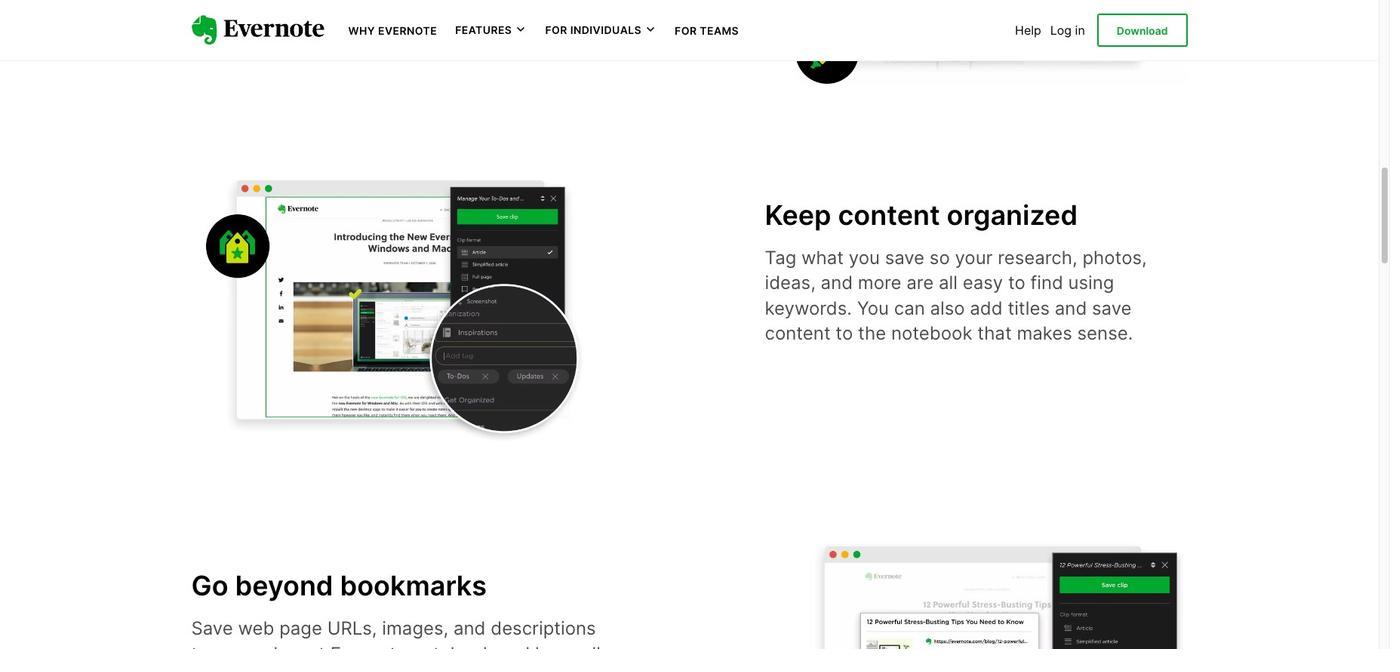 Task type: describe. For each thing, give the bounding box(es) containing it.
sense.
[[1077, 323, 1133, 345]]

for teams
[[675, 24, 739, 37]]

titles
[[1008, 297, 1050, 319]]

keep
[[535, 643, 577, 649]]

add
[[970, 297, 1003, 319]]

teams
[[700, 24, 739, 37]]

individuals
[[570, 24, 642, 36]]

web clipper evernote tags feature showcase image
[[191, 181, 584, 442]]

for individuals
[[545, 24, 642, 36]]

makes
[[1017, 323, 1072, 345]]

also
[[930, 297, 965, 319]]

download
[[1117, 24, 1168, 37]]

0 vertical spatial to
[[1008, 272, 1026, 294]]

1 horizontal spatial to
[[836, 323, 853, 345]]

go
[[191, 569, 228, 603]]

notebook inside tag what you save so your research, photos, ideas, and more are all easy to find using keywords. you can also add titles and save content to the notebook that makes sense.
[[891, 323, 972, 345]]

log in link
[[1050, 23, 1085, 38]]

features button
[[455, 23, 527, 38]]

your inside save web page urls, images, and descriptions to your relevant evernote notebook and keep al
[[214, 643, 252, 649]]

descriptions
[[491, 617, 596, 639]]

more
[[858, 272, 902, 294]]

the
[[858, 323, 886, 345]]

beyond
[[235, 569, 333, 603]]

content inside tag what you save so your research, photos, ideas, and more are all easy to find using keywords. you can also add titles and save content to the notebook that makes sense.
[[765, 323, 831, 345]]

to inside save web page urls, images, and descriptions to your relevant evernote notebook and keep al
[[191, 643, 209, 649]]

for individuals button
[[545, 23, 657, 38]]

in
[[1075, 23, 1085, 38]]

highlight in evernote webclipper image
[[795, 0, 1188, 83]]

page
[[279, 617, 322, 639]]

help link
[[1015, 23, 1041, 38]]

and down what
[[821, 272, 853, 294]]

research,
[[998, 247, 1078, 268]]

download link
[[1097, 13, 1188, 47]]

for teams link
[[675, 23, 739, 38]]

can
[[894, 297, 925, 319]]

0 vertical spatial content
[[838, 198, 940, 232]]

evernote inside save web page urls, images, and descriptions to your relevant evernote notebook and keep al
[[330, 643, 407, 649]]

why evernote link
[[348, 23, 437, 38]]

tag what you save so your research, photos, ideas, and more are all easy to find using keywords. you can also add titles and save content to the notebook that makes sense.
[[765, 247, 1147, 345]]

all
[[939, 272, 958, 294]]

bookmarks
[[340, 569, 487, 603]]

organized
[[947, 198, 1078, 232]]

save
[[191, 617, 233, 639]]



Task type: vqa. For each thing, say whether or not it's contained in the screenshot.
About
no



Task type: locate. For each thing, give the bounding box(es) containing it.
1 horizontal spatial notebook
[[891, 323, 972, 345]]

to
[[1008, 272, 1026, 294], [836, 323, 853, 345], [191, 643, 209, 649]]

evernote logo image
[[191, 15, 324, 45]]

2 vertical spatial to
[[191, 643, 209, 649]]

1 vertical spatial save
[[1092, 297, 1132, 319]]

keywords.
[[765, 297, 852, 319]]

save up "are"
[[885, 247, 925, 268]]

for
[[545, 24, 567, 36], [675, 24, 697, 37]]

photos,
[[1083, 247, 1147, 268]]

0 horizontal spatial notebook
[[412, 643, 493, 649]]

features
[[455, 24, 512, 36]]

0 vertical spatial evernote
[[378, 24, 437, 37]]

notebook
[[891, 323, 972, 345], [412, 643, 493, 649]]

0 horizontal spatial for
[[545, 24, 567, 36]]

log in
[[1050, 23, 1085, 38]]

0 horizontal spatial save
[[885, 247, 925, 268]]

0 vertical spatial save
[[885, 247, 925, 268]]

for for for individuals
[[545, 24, 567, 36]]

evernote down urls, on the left bottom of the page
[[330, 643, 407, 649]]

content down keywords.
[[765, 323, 831, 345]]

and down using
[[1055, 297, 1087, 319]]

that
[[978, 323, 1012, 345]]

so
[[930, 247, 950, 268]]

1 vertical spatial content
[[765, 323, 831, 345]]

0 horizontal spatial to
[[191, 643, 209, 649]]

notebook down images,
[[412, 643, 493, 649]]

1 vertical spatial your
[[214, 643, 252, 649]]

1 vertical spatial evernote
[[330, 643, 407, 649]]

0 vertical spatial your
[[955, 247, 993, 268]]

for left teams
[[675, 24, 697, 37]]

using
[[1068, 272, 1114, 294]]

2 horizontal spatial to
[[1008, 272, 1026, 294]]

1 horizontal spatial save
[[1092, 297, 1132, 319]]

you
[[857, 297, 889, 319]]

1 vertical spatial to
[[836, 323, 853, 345]]

urls,
[[327, 617, 377, 639]]

ideas,
[[765, 272, 816, 294]]

your inside tag what you save so your research, photos, ideas, and more are all easy to find using keywords. you can also add titles and save content to the notebook that makes sense.
[[955, 247, 993, 268]]

evernote
[[378, 24, 437, 37], [330, 643, 407, 649]]

save
[[885, 247, 925, 268], [1092, 297, 1132, 319]]

for left individuals
[[545, 24, 567, 36]]

1 vertical spatial notebook
[[412, 643, 493, 649]]

your up easy on the right top
[[955, 247, 993, 268]]

tag
[[765, 247, 796, 268]]

1 horizontal spatial your
[[955, 247, 993, 268]]

you
[[849, 247, 880, 268]]

and right images,
[[454, 617, 486, 639]]

your down save
[[214, 643, 252, 649]]

what
[[802, 247, 844, 268]]

and down descriptions
[[498, 643, 530, 649]]

why
[[348, 24, 375, 37]]

bookmarks feature of evernote webclipper image
[[795, 539, 1188, 649]]

0 horizontal spatial your
[[214, 643, 252, 649]]

for inside button
[[545, 24, 567, 36]]

keep content organized
[[765, 198, 1078, 232]]

1 horizontal spatial content
[[838, 198, 940, 232]]

notebook inside save web page urls, images, and descriptions to your relevant evernote notebook and keep al
[[412, 643, 493, 649]]

save web page urls, images, and descriptions to your relevant evernote notebook and keep al
[[191, 617, 601, 649]]

1 horizontal spatial for
[[675, 24, 697, 37]]

to up the 'titles'
[[1008, 272, 1026, 294]]

notebook down also
[[891, 323, 972, 345]]

go beyond bookmarks
[[191, 569, 487, 603]]

images,
[[382, 617, 449, 639]]

relevant
[[257, 643, 325, 649]]

find
[[1031, 272, 1063, 294]]

content
[[838, 198, 940, 232], [765, 323, 831, 345]]

0 vertical spatial notebook
[[891, 323, 972, 345]]

easy
[[963, 272, 1003, 294]]

for for for teams
[[675, 24, 697, 37]]

web
[[238, 617, 274, 639]]

your
[[955, 247, 993, 268], [214, 643, 252, 649]]

0 horizontal spatial content
[[765, 323, 831, 345]]

and
[[821, 272, 853, 294], [1055, 297, 1087, 319], [454, 617, 486, 639], [498, 643, 530, 649]]

keep
[[765, 198, 831, 232]]

log
[[1050, 23, 1072, 38]]

to left the
[[836, 323, 853, 345]]

save up sense.
[[1092, 297, 1132, 319]]

content up you
[[838, 198, 940, 232]]

to down save
[[191, 643, 209, 649]]

evernote right 'why'
[[378, 24, 437, 37]]

help
[[1015, 23, 1041, 38]]

why evernote
[[348, 24, 437, 37]]

are
[[907, 272, 934, 294]]



